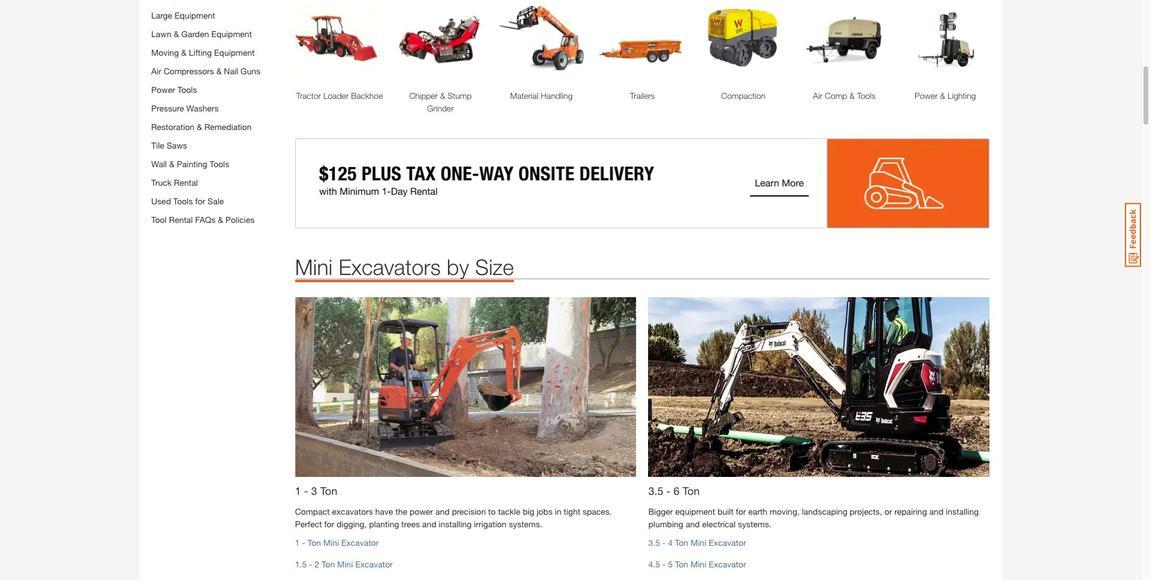 Task type: locate. For each thing, give the bounding box(es) containing it.
material
[[510, 90, 539, 100]]

ton right 4 on the bottom right
[[675, 538, 689, 548]]

systems. down big
[[509, 519, 542, 529]]

- left 6 on the right of page
[[667, 484, 671, 498]]

0 horizontal spatial systems.
[[509, 519, 542, 529]]

size
[[475, 254, 514, 280]]

power left lighting
[[915, 90, 938, 100]]

1 horizontal spatial air
[[813, 90, 823, 100]]

bigger
[[649, 507, 673, 517]]

1 down perfect
[[295, 538, 300, 548]]

by
[[447, 254, 469, 280]]

systems. down earth
[[738, 519, 772, 529]]

material handling
[[510, 90, 573, 100]]

and right repairing
[[930, 507, 944, 517]]

1 3.5 from the top
[[649, 484, 664, 498]]

1 vertical spatial 3.5
[[649, 538, 660, 548]]

2 1 from the top
[[295, 538, 300, 548]]

0 horizontal spatial for
[[195, 196, 205, 206]]

wall & painting tools link
[[151, 159, 229, 169]]

- left '2'
[[309, 559, 312, 569]]

1 vertical spatial air
[[813, 90, 823, 100]]

0 vertical spatial for
[[195, 196, 205, 206]]

installing inside compact excavators have the power and precision to tackle big jobs in tight spaces. perfect for digging, planting trees and installing irrigation systems.
[[439, 519, 472, 529]]

3.5
[[649, 484, 664, 498], [649, 538, 660, 548]]

trees
[[402, 519, 420, 529]]

excavator for 1.5 - 2 ton mini excavator
[[355, 559, 393, 569]]

& down washers at the top left of the page
[[197, 122, 202, 132]]

irrigation
[[474, 519, 507, 529]]

used
[[151, 196, 171, 206]]

tackle
[[498, 507, 521, 517]]

- for ton
[[302, 538, 305, 548]]

- for 6
[[667, 484, 671, 498]]

tool
[[151, 215, 167, 225]]

1 left 3
[[295, 484, 301, 498]]

mini excavators by size
[[295, 254, 514, 280]]

1.5 - 2 ton mini excavator link
[[295, 559, 393, 569]]

power
[[151, 85, 175, 95], [915, 90, 938, 100]]

& left lighting
[[940, 90, 946, 100]]

& inside chipper & stump grinder
[[440, 90, 445, 100]]

lawn & garden equipment link
[[151, 29, 252, 39]]

used tools for sale
[[151, 196, 224, 206]]

installing inside "bigger equipment built for earth moving, landscaping projects, or repairing and installing plumbing and electrical systems."
[[946, 507, 979, 517]]

& for lawn & garden equipment
[[174, 29, 179, 39]]

systems. inside "bigger equipment built for earth moving, landscaping projects, or repairing and installing plumbing and electrical systems."
[[738, 519, 772, 529]]

remediation
[[204, 122, 252, 132]]

grinder
[[427, 103, 454, 113]]

painting
[[177, 159, 207, 169]]

excavator down planting
[[355, 559, 393, 569]]

systems. inside compact excavators have the power and precision to tackle big jobs in tight spaces. perfect for digging, planting trees and installing irrigation systems.
[[509, 519, 542, 529]]

ton right 3
[[320, 484, 337, 498]]

& for power & lighting
[[940, 90, 946, 100]]

1 systems. from the left
[[509, 519, 542, 529]]

big
[[523, 507, 535, 517]]

ton right '2'
[[322, 559, 335, 569]]

or
[[885, 507, 892, 517]]

1 vertical spatial equipment
[[211, 29, 252, 39]]

tile saws
[[151, 140, 187, 151]]

0 horizontal spatial power
[[151, 85, 175, 95]]

& for moving & lifting equipment
[[181, 48, 187, 58]]

moving
[[151, 48, 179, 58]]

tools right comp
[[857, 90, 876, 100]]

1 vertical spatial rental
[[169, 215, 193, 225]]

ton
[[320, 484, 337, 498], [683, 484, 700, 498], [308, 538, 321, 548], [675, 538, 689, 548], [322, 559, 335, 569], [675, 559, 689, 569]]

3.5-6 ton mini excavator image
[[649, 297, 990, 477]]

1 vertical spatial for
[[736, 507, 746, 517]]

3.5 left 4 on the bottom right
[[649, 538, 660, 548]]

air
[[151, 66, 161, 76], [813, 90, 823, 100]]

1 horizontal spatial installing
[[946, 507, 979, 517]]

rental
[[174, 178, 198, 188], [169, 215, 193, 225]]

& right wall
[[169, 159, 175, 169]]

sale
[[208, 196, 224, 206]]

excavator down the 3.5 - 4 ton mini excavator link
[[709, 559, 746, 569]]

nail
[[224, 66, 238, 76]]

1 vertical spatial installing
[[439, 519, 472, 529]]

installing right repairing
[[946, 507, 979, 517]]

3.5 left 6 on the right of page
[[649, 484, 664, 498]]

ton right 6 on the right of page
[[683, 484, 700, 498]]

rental up used tools for sale
[[174, 178, 198, 188]]

for right built
[[736, 507, 746, 517]]

and down equipment
[[686, 519, 700, 529]]

equipment up 'nail'
[[214, 48, 255, 58]]

installing
[[946, 507, 979, 517], [439, 519, 472, 529]]

& right the 'faqs'
[[218, 215, 223, 225]]

2 vertical spatial for
[[324, 519, 334, 529]]

- down perfect
[[302, 538, 305, 548]]

excavator down electrical
[[709, 538, 746, 548]]

equipment
[[675, 507, 715, 517]]

pressure washers
[[151, 103, 219, 114]]

and
[[436, 507, 450, 517], [930, 507, 944, 517], [422, 519, 436, 529], [686, 519, 700, 529]]

and down power
[[422, 519, 436, 529]]

power tools
[[151, 85, 197, 95]]

ton for 1 - 3 ton
[[320, 484, 337, 498]]

restoration
[[151, 122, 194, 132]]

1 horizontal spatial for
[[324, 519, 334, 529]]

ton for 1.5 - 2 ton mini excavator
[[322, 559, 335, 569]]

compact
[[295, 507, 330, 517]]

air down moving
[[151, 66, 161, 76]]

air left comp
[[813, 90, 823, 100]]

1 1 from the top
[[295, 484, 301, 498]]

& up grinder
[[440, 90, 445, 100]]

0 vertical spatial air
[[151, 66, 161, 76]]

equipment up garden
[[175, 10, 215, 21]]

tool rental faqs & policies
[[151, 215, 255, 225]]

2 horizontal spatial for
[[736, 507, 746, 517]]

1 - ton mini excavator
[[295, 538, 379, 548]]

mini
[[295, 254, 333, 280], [323, 538, 339, 548], [691, 538, 707, 548], [337, 559, 353, 569], [691, 559, 707, 569]]

- left 4 on the bottom right
[[663, 538, 666, 548]]

2 vertical spatial equipment
[[214, 48, 255, 58]]

2
[[315, 559, 319, 569]]

air comp & tools
[[813, 90, 876, 100]]

digging,
[[337, 519, 367, 529]]

1 horizontal spatial power
[[915, 90, 938, 100]]

guns
[[241, 66, 261, 76]]

4
[[668, 538, 673, 548]]

rental down used tools for sale
[[169, 215, 193, 225]]

& left 'nail'
[[216, 66, 222, 76]]

2 systems. from the left
[[738, 519, 772, 529]]

- left 3
[[304, 484, 308, 498]]

equipment up moving & lifting equipment
[[211, 29, 252, 39]]

power & lighting link
[[901, 89, 990, 102]]

chipper image
[[396, 0, 485, 83]]

- left 5
[[663, 559, 666, 569]]

0 horizontal spatial air
[[151, 66, 161, 76]]

0 vertical spatial 3.5
[[649, 484, 664, 498]]

wall & painting tools
[[151, 159, 229, 169]]

chipper
[[409, 90, 438, 100]]

mini for 1.5
[[337, 559, 353, 569]]

0 horizontal spatial installing
[[439, 519, 472, 529]]

& right lawn
[[174, 29, 179, 39]]

& left lifting on the top left
[[181, 48, 187, 58]]

power & lighting image
[[901, 0, 990, 83]]

compressors
[[164, 66, 214, 76]]

for left sale
[[195, 196, 205, 206]]

$125 plus banner image
[[295, 138, 990, 228]]

air for air comp & tools
[[813, 90, 823, 100]]

trailers link
[[598, 89, 687, 102]]

0 vertical spatial installing
[[946, 507, 979, 517]]

installing down 'precision' in the left bottom of the page
[[439, 519, 472, 529]]

excavators
[[332, 507, 373, 517]]

garden
[[181, 29, 209, 39]]

0 vertical spatial rental
[[174, 178, 198, 188]]

3
[[311, 484, 317, 498]]

3.5 for 3.5 - 6 ton
[[649, 484, 664, 498]]

faqs
[[195, 215, 216, 225]]

1 vertical spatial 1
[[295, 538, 300, 548]]

feedback link image
[[1125, 203, 1141, 267]]

for inside compact excavators have the power and precision to tackle big jobs in tight spaces. perfect for digging, planting trees and installing irrigation systems.
[[324, 519, 334, 529]]

1.5 - 2 ton mini excavator
[[295, 559, 393, 569]]

air for air compressors & nail guns
[[151, 66, 161, 76]]

1 horizontal spatial systems.
[[738, 519, 772, 529]]

& for restoration & remediation
[[197, 122, 202, 132]]

pressure
[[151, 103, 184, 114]]

plumbing
[[649, 519, 684, 529]]

4.5 - 5 ton mini excavator link
[[649, 559, 746, 569]]

3.5 for 3.5 - 4 ton mini excavator
[[649, 538, 660, 548]]

material handling image
[[497, 0, 586, 83]]

large equipment link
[[151, 10, 215, 21]]

tools down truck rental
[[173, 196, 193, 206]]

ton right 5
[[675, 559, 689, 569]]

&
[[174, 29, 179, 39], [181, 48, 187, 58], [216, 66, 222, 76], [440, 90, 445, 100], [850, 90, 855, 100], [940, 90, 946, 100], [197, 122, 202, 132], [169, 159, 175, 169], [218, 215, 223, 225]]

bigger equipment built for earth moving, landscaping projects, or repairing and installing plumbing and electrical systems.
[[649, 507, 979, 529]]

rental for truck
[[174, 178, 198, 188]]

power up pressure
[[151, 85, 175, 95]]

0 vertical spatial 1
[[295, 484, 301, 498]]

tools
[[178, 85, 197, 95], [857, 90, 876, 100], [210, 159, 229, 169], [173, 196, 193, 206]]

1
[[295, 484, 301, 498], [295, 538, 300, 548]]

compaction image
[[699, 0, 788, 83]]

2 3.5 from the top
[[649, 538, 660, 548]]

ton for 4.5 - 5 ton mini excavator
[[675, 559, 689, 569]]

for up 1 - ton mini excavator
[[324, 519, 334, 529]]

systems.
[[509, 519, 542, 529], [738, 519, 772, 529]]



Task type: describe. For each thing, give the bounding box(es) containing it.
compact excavators have the power and precision to tackle big jobs in tight spaces. perfect for digging, planting trees and installing irrigation systems.
[[295, 507, 612, 529]]

- for 4
[[663, 538, 666, 548]]

tools right painting
[[210, 159, 229, 169]]

1.5
[[295, 559, 307, 569]]

restoration & remediation link
[[151, 122, 252, 132]]

power for power tools
[[151, 85, 175, 95]]

power & lighting
[[915, 90, 976, 100]]

backhoe
[[351, 90, 383, 100]]

1 for 1 - ton mini excavator
[[295, 538, 300, 548]]

ton for 3.5 - 6 ton
[[683, 484, 700, 498]]

projects,
[[850, 507, 882, 517]]

chipper & stump grinder link
[[396, 89, 485, 114]]

tractor loader image
[[295, 0, 384, 83]]

1 for 1 - 3 ton
[[295, 484, 301, 498]]

1-3 ton mini excavator image
[[295, 297, 637, 477]]

earth
[[749, 507, 768, 517]]

rental for tool
[[169, 215, 193, 225]]

for inside "bigger equipment built for earth moving, landscaping projects, or repairing and installing plumbing and electrical systems."
[[736, 507, 746, 517]]

compaction
[[721, 90, 766, 100]]

power
[[410, 507, 433, 517]]

ton down perfect
[[308, 538, 321, 548]]

5
[[668, 559, 673, 569]]

precision
[[452, 507, 486, 517]]

planting
[[369, 519, 399, 529]]

excavator for 4.5 - 5 ton mini excavator
[[709, 559, 746, 569]]

equipment for garden
[[211, 29, 252, 39]]

6
[[674, 484, 680, 498]]

- for 2
[[309, 559, 312, 569]]

excavator down "digging,"
[[341, 538, 379, 548]]

trailers image
[[598, 0, 687, 83]]

power for power & lighting
[[915, 90, 938, 100]]

perfect
[[295, 519, 322, 529]]

moving & lifting equipment
[[151, 48, 255, 58]]

handling
[[541, 90, 573, 100]]

3.5 - 4 ton mini excavator
[[649, 538, 746, 548]]

restoration & remediation
[[151, 122, 252, 132]]

washers
[[186, 103, 219, 114]]

tile saws link
[[151, 140, 187, 151]]

truck rental
[[151, 178, 198, 188]]

tool rental faqs & policies link
[[151, 215, 255, 225]]

stump
[[448, 90, 472, 100]]

and right power
[[436, 507, 450, 517]]

lifting
[[189, 48, 212, 58]]

loader
[[323, 90, 349, 100]]

4.5 - 5 ton mini excavator
[[649, 559, 746, 569]]

large
[[151, 10, 172, 21]]

0 vertical spatial equipment
[[175, 10, 215, 21]]

tools down compressors
[[178, 85, 197, 95]]

chipper & stump grinder
[[409, 90, 472, 113]]

jobs
[[537, 507, 553, 517]]

& for chipper & stump grinder
[[440, 90, 445, 100]]

4.5
[[649, 559, 660, 569]]

mini for 3.5
[[691, 538, 707, 548]]

pressure washers link
[[151, 103, 219, 114]]

truck rental link
[[151, 178, 198, 188]]

1 - 3 ton
[[295, 484, 337, 498]]

tight
[[564, 507, 581, 517]]

tile
[[151, 140, 164, 151]]

& right comp
[[850, 90, 855, 100]]

3.5 - 6 ton
[[649, 484, 700, 498]]

air comp & tools link
[[800, 89, 889, 102]]

lawn & garden equipment
[[151, 29, 252, 39]]

air compressors & nail guns
[[151, 66, 261, 76]]

lawn
[[151, 29, 171, 39]]

electrical
[[702, 519, 736, 529]]

policies
[[226, 215, 255, 225]]

wall
[[151, 159, 167, 169]]

moving & lifting equipment link
[[151, 48, 255, 58]]

lighting
[[948, 90, 976, 100]]

tractor loader backhoe
[[296, 90, 383, 100]]

excavators
[[339, 254, 441, 280]]

built
[[718, 507, 734, 517]]

tractor
[[296, 90, 321, 100]]

- for 3
[[304, 484, 308, 498]]

repairing
[[895, 507, 927, 517]]

ton for 3.5 - 4 ton mini excavator
[[675, 538, 689, 548]]

compaction link
[[699, 89, 788, 102]]

equipment for lifting
[[214, 48, 255, 58]]

air comp & tools image
[[800, 0, 889, 83]]

& for wall & painting tools
[[169, 159, 175, 169]]

material handling link
[[497, 89, 586, 102]]

mini for 4.5
[[691, 559, 707, 569]]

tractor loader backhoe link
[[295, 89, 384, 102]]

excavator for 3.5 - 4 ton mini excavator
[[709, 538, 746, 548]]

moving,
[[770, 507, 800, 517]]

landscaping
[[802, 507, 848, 517]]

- for 5
[[663, 559, 666, 569]]

1 - ton mini excavator link
[[295, 538, 379, 548]]

power tools link
[[151, 85, 197, 95]]

3.5 - 4 ton mini excavator link
[[649, 538, 746, 548]]

spaces.
[[583, 507, 612, 517]]

the
[[396, 507, 407, 517]]

trailers
[[630, 90, 655, 100]]

have
[[375, 507, 393, 517]]

truck
[[151, 178, 172, 188]]

to
[[488, 507, 496, 517]]

used tools for sale link
[[151, 196, 224, 206]]



Task type: vqa. For each thing, say whether or not it's contained in the screenshot.
lounging.
no



